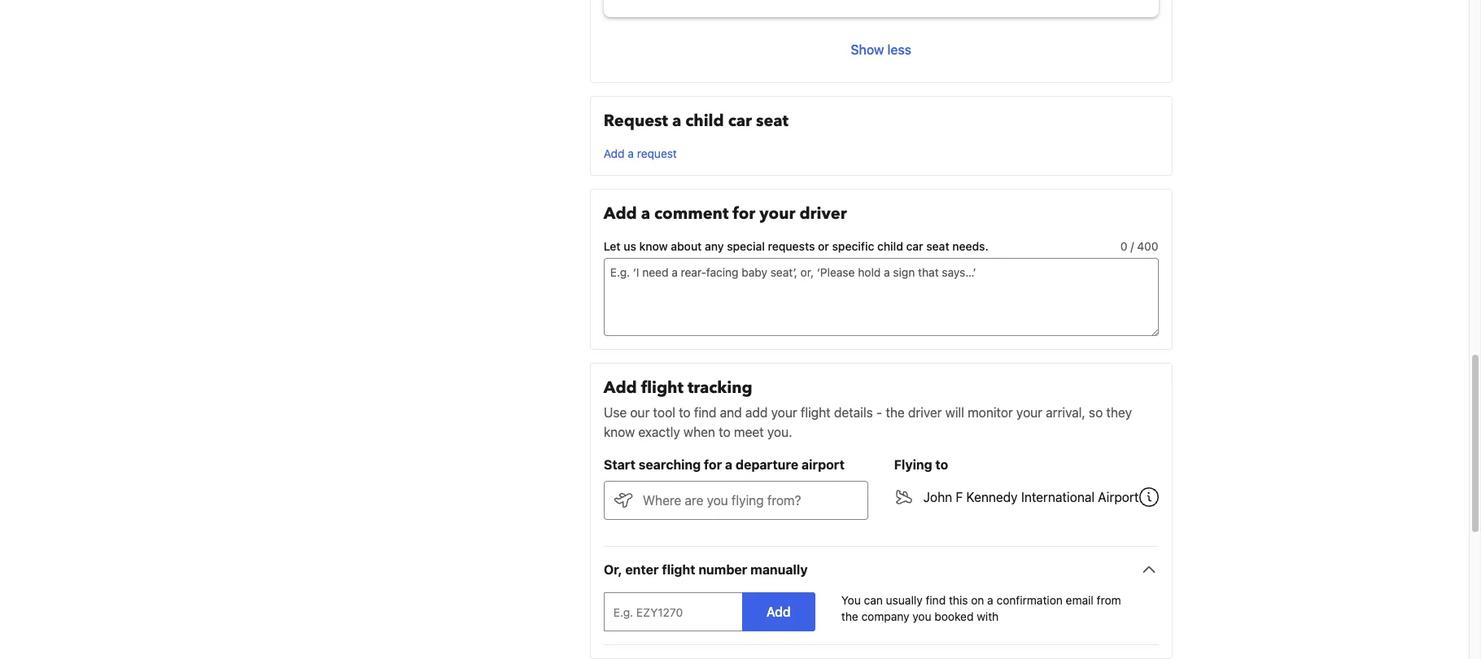 Task type: locate. For each thing, give the bounding box(es) containing it.
show less button
[[604, 30, 1159, 69]]

0 vertical spatial to
[[679, 405, 691, 420]]

2 horizontal spatial to
[[935, 457, 948, 472]]

1 vertical spatial to
[[719, 425, 731, 439]]

flight right enter
[[662, 562, 695, 577]]

add
[[604, 146, 625, 160], [604, 203, 637, 225], [604, 377, 637, 399], [767, 605, 791, 619]]

john
[[923, 490, 952, 505]]

will
[[945, 405, 964, 420]]

0 horizontal spatial to
[[679, 405, 691, 420]]

child
[[685, 110, 724, 132], [877, 239, 903, 253]]

1 horizontal spatial the
[[886, 405, 905, 420]]

on
[[971, 593, 984, 607]]

0 horizontal spatial know
[[604, 425, 635, 439]]

add down request at top left
[[604, 146, 625, 160]]

add for add a request
[[604, 146, 625, 160]]

1 horizontal spatial child
[[877, 239, 903, 253]]

find
[[694, 405, 717, 420], [926, 593, 946, 607]]

1 horizontal spatial car
[[906, 239, 923, 253]]

to right the tool
[[679, 405, 691, 420]]

1 vertical spatial know
[[604, 425, 635, 439]]

a right 'on'
[[987, 593, 994, 607]]

0 horizontal spatial for
[[704, 457, 722, 472]]

a left request
[[628, 146, 634, 160]]

to down and
[[719, 425, 731, 439]]

number
[[699, 562, 747, 577]]

seat
[[756, 110, 788, 132], [926, 239, 949, 253]]

your up the requests
[[759, 203, 795, 225]]

enter
[[625, 562, 659, 577]]

1 horizontal spatial seat
[[926, 239, 949, 253]]

or, enter flight number manually
[[604, 562, 808, 577]]

show less
[[851, 42, 911, 57]]

to right flying
[[935, 457, 948, 472]]

car
[[728, 110, 752, 132], [906, 239, 923, 253]]

the down the "you"
[[841, 610, 858, 623]]

Where are you flying from? field
[[633, 481, 868, 520]]

1 vertical spatial the
[[841, 610, 858, 623]]

child right specific
[[877, 239, 903, 253]]

add a request
[[604, 146, 677, 160]]

2 vertical spatial flight
[[662, 562, 695, 577]]

0 vertical spatial the
[[886, 405, 905, 420]]

1 horizontal spatial find
[[926, 593, 946, 607]]

to
[[679, 405, 691, 420], [719, 425, 731, 439], [935, 457, 948, 472]]

add flight tracking use our tool to find and add your flight details - the driver will monitor your arrival, so they know exactly when to meet you.
[[604, 377, 1132, 439]]

a
[[672, 110, 681, 132], [628, 146, 634, 160], [641, 203, 650, 225], [725, 457, 733, 472], [987, 593, 994, 607]]

booked
[[935, 610, 974, 623]]

child right request at top left
[[685, 110, 724, 132]]

company
[[861, 610, 909, 623]]

a left departure
[[725, 457, 733, 472]]

0 horizontal spatial find
[[694, 405, 717, 420]]

add inside add a request button
[[604, 146, 625, 160]]

searching
[[639, 457, 701, 472]]

-
[[876, 405, 882, 420]]

add inside add button
[[767, 605, 791, 619]]

find up 'you'
[[926, 593, 946, 607]]

0 horizontal spatial driver
[[800, 203, 847, 225]]

needs.
[[952, 239, 989, 253]]

flight up the tool
[[641, 377, 684, 399]]

the
[[886, 405, 905, 420], [841, 610, 858, 623]]

a up request
[[672, 110, 681, 132]]

confirmation
[[997, 593, 1063, 607]]

0 vertical spatial car
[[728, 110, 752, 132]]

for up special
[[733, 203, 755, 225]]

the right -
[[886, 405, 905, 420]]

400
[[1137, 239, 1159, 253]]

know down use
[[604, 425, 635, 439]]

international
[[1021, 490, 1095, 505]]

1 vertical spatial flight
[[801, 405, 831, 420]]

0 vertical spatial find
[[694, 405, 717, 420]]

know
[[639, 239, 668, 253], [604, 425, 635, 439]]

1 vertical spatial for
[[704, 457, 722, 472]]

1 vertical spatial find
[[926, 593, 946, 607]]

monitor
[[968, 405, 1013, 420]]

for
[[733, 203, 755, 225], [704, 457, 722, 472]]

driver left will
[[908, 405, 942, 420]]

your
[[759, 203, 795, 225], [771, 405, 797, 420], [1016, 405, 1043, 420]]

for down when at the left bottom
[[704, 457, 722, 472]]

flying to
[[894, 457, 948, 472]]

or,
[[604, 562, 622, 577]]

add up use
[[604, 377, 637, 399]]

add down manually
[[767, 605, 791, 619]]

comment
[[654, 203, 729, 225]]

add for add
[[767, 605, 791, 619]]

1 vertical spatial child
[[877, 239, 903, 253]]

1 vertical spatial driver
[[908, 405, 942, 420]]

flight
[[641, 377, 684, 399], [801, 405, 831, 420], [662, 562, 695, 577]]

add up let
[[604, 203, 637, 225]]

requests
[[768, 239, 815, 253]]

0 horizontal spatial child
[[685, 110, 724, 132]]

0
[[1121, 239, 1128, 253]]

a inside add a request button
[[628, 146, 634, 160]]

0 vertical spatial seat
[[756, 110, 788, 132]]

airport
[[1098, 490, 1139, 505]]

add button
[[742, 592, 815, 632]]

1 horizontal spatial know
[[639, 239, 668, 253]]

0 horizontal spatial the
[[841, 610, 858, 623]]

you
[[913, 610, 932, 623]]

1 horizontal spatial for
[[733, 203, 755, 225]]

driver inside 'add flight tracking use our tool to find and add your flight details - the driver will monitor your arrival, so they know exactly when to meet you.'
[[908, 405, 942, 420]]

flight left "details"
[[801, 405, 831, 420]]

your left arrival,
[[1016, 405, 1043, 420]]

flight inside or, enter flight number manually dropdown button
[[662, 562, 695, 577]]

1 horizontal spatial driver
[[908, 405, 942, 420]]

0 vertical spatial know
[[639, 239, 668, 253]]

a left the "comment"
[[641, 203, 650, 225]]

john f kennedy international airport
[[923, 490, 1139, 505]]

driver up or
[[800, 203, 847, 225]]

1 vertical spatial car
[[906, 239, 923, 253]]

driver
[[800, 203, 847, 225], [908, 405, 942, 420]]

0 / 400
[[1121, 239, 1159, 253]]

know right us on the top left
[[639, 239, 668, 253]]

add inside 'add flight tracking use our tool to find and add your flight details - the driver will monitor your arrival, so they know exactly when to meet you.'
[[604, 377, 637, 399]]

find up when at the left bottom
[[694, 405, 717, 420]]



Task type: describe. For each thing, give the bounding box(es) containing it.
exactly
[[638, 425, 680, 439]]

f
[[956, 490, 963, 505]]

1 vertical spatial seat
[[926, 239, 949, 253]]

start
[[604, 457, 635, 472]]

find inside 'you can usually find this on a confirmation email from the company you booked with'
[[926, 593, 946, 607]]

or, enter flight number manually button
[[604, 560, 1159, 579]]

0 vertical spatial for
[[733, 203, 755, 225]]

request
[[637, 146, 677, 160]]

find inside 'add flight tracking use our tool to find and add your flight details - the driver will monitor your arrival, so they know exactly when to meet you.'
[[694, 405, 717, 420]]

start searching for a departure airport
[[604, 457, 845, 472]]

about
[[671, 239, 702, 253]]

email
[[1066, 593, 1094, 607]]

2 vertical spatial to
[[935, 457, 948, 472]]

your up you.
[[771, 405, 797, 420]]

0 horizontal spatial seat
[[756, 110, 788, 132]]

with
[[977, 610, 999, 623]]

0 horizontal spatial car
[[728, 110, 752, 132]]

manually
[[751, 562, 808, 577]]

/
[[1131, 239, 1134, 253]]

arrival,
[[1046, 405, 1086, 420]]

so
[[1089, 405, 1103, 420]]

0 vertical spatial flight
[[641, 377, 684, 399]]

can
[[864, 593, 883, 607]]

E.g. EZY1270 field
[[604, 592, 736, 632]]

you
[[841, 593, 861, 607]]

request
[[604, 110, 668, 132]]

special
[[727, 239, 765, 253]]

our
[[630, 405, 650, 420]]

or
[[818, 239, 829, 253]]

any
[[705, 239, 724, 253]]

us
[[624, 239, 636, 253]]

let
[[604, 239, 621, 253]]

the inside 'add flight tracking use our tool to find and add your flight details - the driver will monitor your arrival, so they know exactly when to meet you.'
[[886, 405, 905, 420]]

add for add flight tracking use our tool to find and add your flight details - the driver will monitor your arrival, so they know exactly when to meet you.
[[604, 377, 637, 399]]

and
[[720, 405, 742, 420]]

meet
[[734, 425, 764, 439]]

usually
[[886, 593, 923, 607]]

0 vertical spatial child
[[685, 110, 724, 132]]

add a request button
[[604, 146, 677, 162]]

departure
[[736, 457, 799, 472]]

from
[[1097, 593, 1121, 607]]

know inside 'add flight tracking use our tool to find and add your flight details - the driver will monitor your arrival, so they know exactly when to meet you.'
[[604, 425, 635, 439]]

kennedy
[[966, 490, 1018, 505]]

add
[[745, 405, 768, 420]]

a for request
[[628, 146, 634, 160]]

let us know about any special requests or specific child car seat needs.
[[604, 239, 989, 253]]

you.
[[767, 425, 792, 439]]

show
[[851, 42, 884, 57]]

request a child car seat
[[604, 110, 788, 132]]

add for add a comment for your driver
[[604, 203, 637, 225]]

you can usually find this on a confirmation email from the company you booked with
[[841, 593, 1121, 623]]

use
[[604, 405, 627, 420]]

when
[[684, 425, 715, 439]]

0 vertical spatial driver
[[800, 203, 847, 225]]

E.g. 'I need a rear-facing baby seat', or, 'Please hold a sign that says…' text field
[[604, 258, 1159, 336]]

this
[[949, 593, 968, 607]]

the inside 'you can usually find this on a confirmation email from the company you booked with'
[[841, 610, 858, 623]]

add a comment for your driver
[[604, 203, 847, 225]]

tracking
[[688, 377, 753, 399]]

a for comment
[[641, 203, 650, 225]]

specific
[[832, 239, 874, 253]]

tool
[[653, 405, 675, 420]]

a inside 'you can usually find this on a confirmation email from the company you booked with'
[[987, 593, 994, 607]]

less
[[887, 42, 911, 57]]

flying
[[894, 457, 932, 472]]

1 horizontal spatial to
[[719, 425, 731, 439]]

they
[[1106, 405, 1132, 420]]

airport
[[802, 457, 845, 472]]

details
[[834, 405, 873, 420]]

a for child
[[672, 110, 681, 132]]



Task type: vqa. For each thing, say whether or not it's contained in the screenshot.
the bottom know
yes



